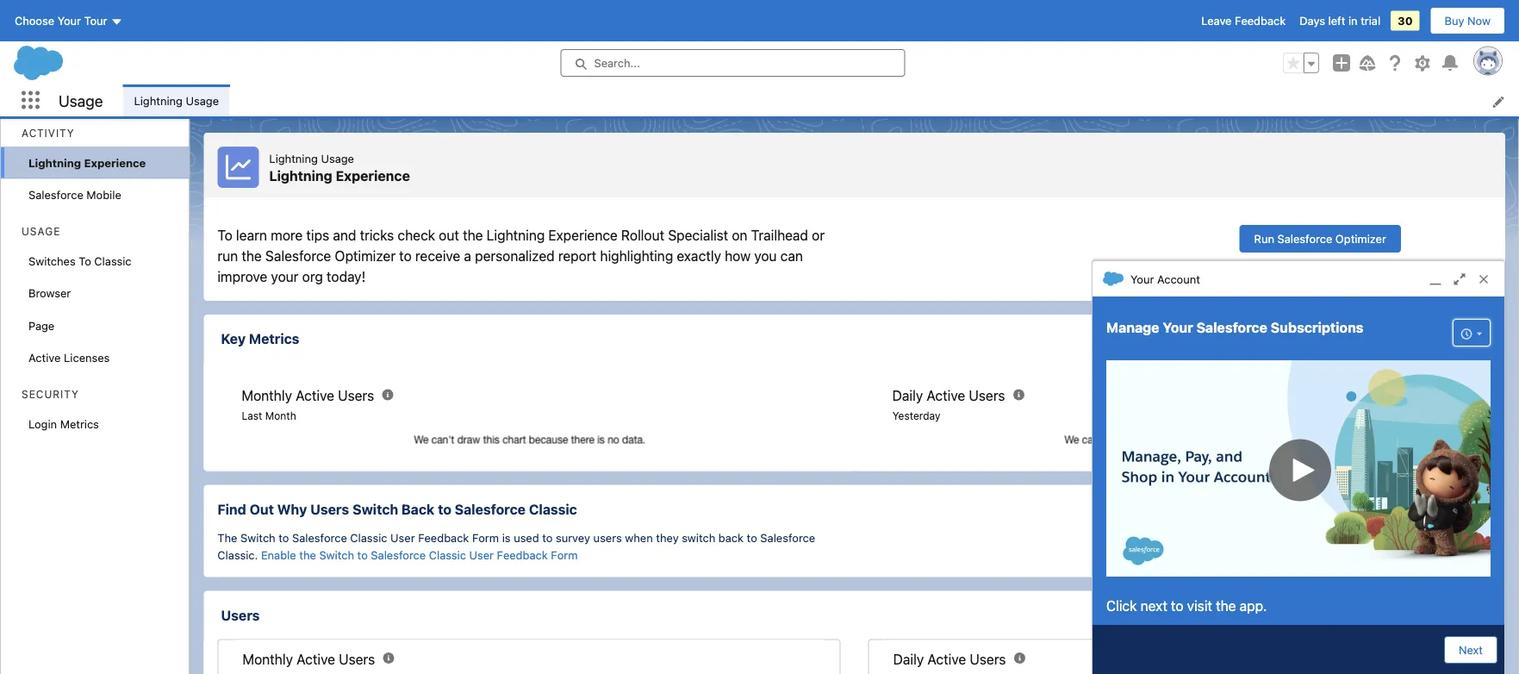 Task type: describe. For each thing, give the bounding box(es) containing it.
days
[[1300, 14, 1326, 27]]

receive
[[415, 248, 461, 264]]

highlighting
[[600, 248, 673, 264]]

out
[[250, 501, 274, 517]]

salesforce down the why
[[292, 531, 347, 544]]

lightning for lightning experience
[[28, 156, 81, 169]]

switch
[[682, 531, 716, 544]]

and
[[333, 227, 356, 244]]

choose your tour
[[15, 14, 107, 27]]

usage inside "lightning usage" link
[[186, 94, 219, 107]]

0 vertical spatial monthly active users
[[242, 387, 374, 404]]

to inside your account dialog
[[1171, 598, 1184, 614]]

usage up 'switches'
[[22, 225, 61, 237]]

salesforce inside to learn more tips and tricks check out the lightning experience rollout specialist on trailhead or run the                      salesforce optimizer to receive a personalized report highlighting exactly how you can improve your org today!
[[265, 248, 331, 264]]

0 horizontal spatial experience
[[84, 156, 146, 169]]

classic.
[[218, 548, 258, 561]]

search... button
[[561, 49, 906, 77]]

your
[[271, 269, 299, 285]]

page
[[28, 319, 54, 332]]

users
[[594, 531, 622, 544]]

switches
[[28, 254, 76, 267]]

tricks
[[360, 227, 394, 244]]

improve
[[218, 269, 267, 285]]

0 vertical spatial daily
[[893, 387, 923, 404]]

on
[[732, 227, 748, 244]]

the
[[218, 531, 237, 544]]

to inside to learn more tips and tricks check out the lightning experience rollout specialist on trailhead or run the                      salesforce optimizer to receive a personalized report highlighting exactly how you can improve your org today!
[[218, 227, 233, 244]]

classic right 'switches'
[[94, 254, 132, 267]]

classic up survey
[[529, 501, 577, 517]]

0 horizontal spatial to
[[79, 254, 91, 267]]

run salesforce optimizer link
[[1240, 225, 1401, 253]]

search...
[[594, 56, 640, 69]]

used
[[514, 531, 539, 544]]

1 horizontal spatial your
[[1131, 272, 1154, 285]]

left
[[1329, 14, 1346, 27]]

lightning usage logo image
[[218, 147, 259, 188]]

find out why users switch back to salesforce classic
[[218, 501, 577, 517]]

the right enable
[[299, 548, 316, 561]]

1 horizontal spatial optimizer
[[1336, 232, 1387, 245]]

licenses
[[64, 351, 110, 364]]

click next to visit the app.
[[1107, 598, 1267, 614]]

leave feedback
[[1202, 14, 1286, 27]]

next button
[[1445, 636, 1498, 664]]

0 vertical spatial daily active users
[[893, 387, 1006, 404]]

browser
[[28, 287, 71, 300]]

last
[[242, 410, 262, 422]]

metrics for key metrics
[[249, 331, 299, 347]]

lightning usage
[[134, 94, 219, 107]]

activity
[[22, 127, 75, 139]]

in
[[1349, 14, 1358, 27]]

the down learn
[[242, 248, 262, 264]]

run salesforce optimizer
[[1255, 232, 1387, 245]]

login metrics
[[28, 417, 99, 430]]

when
[[625, 531, 653, 544]]

2 vertical spatial switch
[[319, 548, 354, 561]]

trailhead
[[751, 227, 809, 244]]

find
[[218, 501, 246, 517]]

text default image
[[1103, 269, 1124, 289]]

next
[[1459, 643, 1483, 656]]

to right back
[[747, 531, 758, 544]]

manage
[[1107, 319, 1160, 336]]

lightning for lightning usage lightning experience
[[269, 152, 318, 165]]

0 vertical spatial switch
[[353, 501, 398, 517]]

learn
[[236, 227, 267, 244]]

usage up 'activity'
[[59, 91, 103, 110]]

survey
[[556, 531, 591, 544]]

subscriptions
[[1271, 319, 1364, 336]]

report
[[558, 248, 597, 264]]

1 vertical spatial monthly active users
[[243, 651, 375, 667]]

check
[[398, 227, 435, 244]]

why
[[277, 501, 307, 517]]

leave
[[1202, 14, 1232, 27]]

more
[[271, 227, 303, 244]]

click
[[1107, 598, 1137, 614]]

days left in trial
[[1300, 14, 1381, 27]]

1 horizontal spatial user
[[469, 548, 494, 561]]

how
[[725, 248, 751, 264]]

back
[[402, 501, 435, 517]]

manage your salesforce subscriptions
[[1107, 319, 1364, 336]]

org
[[302, 269, 323, 285]]

account
[[1158, 272, 1201, 285]]

specialist
[[668, 227, 729, 244]]

they
[[656, 531, 679, 544]]

key metrics
[[221, 331, 299, 347]]

the switch to salesforce classic user feedback form is used to survey users when they switch back to salesforce classic.
[[218, 531, 816, 561]]

salesforce down the lightning experience
[[28, 188, 83, 201]]

your account
[[1131, 272, 1201, 285]]

leave feedback link
[[1202, 14, 1286, 27]]

a
[[464, 248, 472, 264]]



Task type: locate. For each thing, give the bounding box(es) containing it.
to down check
[[399, 248, 412, 264]]

experience
[[84, 156, 146, 169], [336, 167, 410, 184], [549, 227, 618, 244]]

metrics right login
[[60, 417, 99, 430]]

next
[[1141, 598, 1168, 614]]

is
[[502, 531, 511, 544]]

run
[[1255, 232, 1275, 245]]

group
[[1283, 53, 1320, 73]]

to right the back on the bottom left of page
[[438, 501, 452, 517]]

lightning inside list
[[134, 94, 183, 107]]

feedback inside the switch to salesforce classic user feedback form is used to survey users when they switch back to salesforce classic.
[[418, 531, 469, 544]]

optimizer
[[1336, 232, 1387, 245], [335, 248, 396, 264]]

can
[[781, 248, 803, 264]]

to learn more tips and tricks check out the lightning experience rollout specialist on trailhead or run the                      salesforce optimizer to receive a personalized report highlighting exactly how you can improve your org today!
[[218, 227, 825, 285]]

to right used
[[542, 531, 553, 544]]

0 vertical spatial feedback
[[1235, 14, 1286, 27]]

your right text default icon
[[1131, 272, 1154, 285]]

switch left the back on the bottom left of page
[[353, 501, 398, 517]]

today!
[[327, 269, 366, 285]]

monthly
[[242, 387, 292, 404], [243, 651, 293, 667]]

lightning
[[134, 94, 183, 107], [269, 152, 318, 165], [28, 156, 81, 169], [269, 167, 332, 184], [487, 227, 545, 244]]

2 vertical spatial feedback
[[497, 548, 548, 561]]

feedback up enable the switch to salesforce classic user feedback form
[[418, 531, 469, 544]]

the right visit
[[1216, 598, 1237, 614]]

switch up classic.
[[241, 531, 276, 544]]

to
[[218, 227, 233, 244], [79, 254, 91, 267]]

1 vertical spatial your
[[1131, 272, 1154, 285]]

usage inside lightning usage lightning experience
[[321, 152, 354, 165]]

feedback
[[1235, 14, 1286, 27], [418, 531, 469, 544], [497, 548, 548, 561]]

salesforce down the find out why users switch back to salesforce classic
[[371, 548, 426, 561]]

1 horizontal spatial experience
[[336, 167, 410, 184]]

0 horizontal spatial form
[[472, 531, 499, 544]]

0 vertical spatial optimizer
[[1336, 232, 1387, 245]]

classic down the back on the bottom left of page
[[429, 548, 466, 561]]

0 vertical spatial metrics
[[249, 331, 299, 347]]

users
[[338, 387, 374, 404], [969, 387, 1006, 404], [310, 501, 349, 517], [221, 607, 260, 623], [339, 651, 375, 667], [970, 651, 1006, 667]]

0 vertical spatial to
[[218, 227, 233, 244]]

form inside the switch to salesforce classic user feedback form is used to survey users when they switch back to salesforce classic.
[[472, 531, 499, 544]]

1 vertical spatial form
[[551, 548, 578, 561]]

experience inside to learn more tips and tricks check out the lightning experience rollout specialist on trailhead or run the                      salesforce optimizer to receive a personalized report highlighting exactly how you can improve your org today!
[[549, 227, 618, 244]]

switch inside the switch to salesforce classic user feedback form is used to survey users when they switch back to salesforce classic.
[[241, 531, 276, 544]]

salesforce down more
[[265, 248, 331, 264]]

1 vertical spatial monthly
[[243, 651, 293, 667]]

optimizer inside to learn more tips and tricks check out the lightning experience rollout specialist on trailhead or run the                      salesforce optimizer to receive a personalized report highlighting exactly how you can improve your org today!
[[335, 248, 396, 264]]

buy now button
[[1430, 7, 1506, 34]]

to right 'switches'
[[79, 254, 91, 267]]

experience up report at the left of page
[[549, 227, 618, 244]]

2 vertical spatial your
[[1163, 319, 1194, 336]]

to up run
[[218, 227, 233, 244]]

monthly active users
[[242, 387, 374, 404], [243, 651, 375, 667]]

you
[[755, 248, 777, 264]]

1 vertical spatial switch
[[241, 531, 276, 544]]

0 horizontal spatial feedback
[[418, 531, 469, 544]]

the up a on the top left of page
[[463, 227, 483, 244]]

active licenses
[[28, 351, 110, 364]]

enable the switch to salesforce classic user feedback form
[[261, 548, 578, 561]]

0 horizontal spatial user
[[391, 531, 415, 544]]

lightning usage link
[[124, 84, 229, 116]]

experience up mobile
[[84, 156, 146, 169]]

out
[[439, 227, 459, 244]]

salesforce down account
[[1197, 319, 1268, 336]]

salesforce inside your account dialog
[[1197, 319, 1268, 336]]

0 horizontal spatial your
[[57, 14, 81, 27]]

1 vertical spatial daily
[[894, 651, 924, 667]]

key
[[221, 331, 246, 347]]

0 vertical spatial form
[[472, 531, 499, 544]]

your for choose
[[57, 14, 81, 27]]

security
[[22, 388, 79, 400]]

usage
[[59, 91, 103, 110], [186, 94, 219, 107], [321, 152, 354, 165], [22, 225, 61, 237]]

1 horizontal spatial metrics
[[249, 331, 299, 347]]

30
[[1398, 14, 1413, 27]]

rollout
[[621, 227, 665, 244]]

month
[[265, 410, 296, 422]]

exactly
[[677, 248, 721, 264]]

1 vertical spatial user
[[469, 548, 494, 561]]

salesforce up is
[[455, 501, 526, 517]]

yesterday
[[893, 410, 941, 422]]

switch right enable
[[319, 548, 354, 561]]

last month
[[242, 410, 296, 422]]

login
[[28, 417, 57, 430]]

lightning for lightning usage
[[134, 94, 183, 107]]

experience inside lightning usage lightning experience
[[336, 167, 410, 184]]

usage up 'lightning usage logo'
[[186, 94, 219, 107]]

enable the switch to salesforce classic user feedback form link
[[261, 548, 578, 561]]

2 horizontal spatial experience
[[549, 227, 618, 244]]

the inside your account dialog
[[1216, 598, 1237, 614]]

feedback down used
[[497, 548, 548, 561]]

trial
[[1361, 14, 1381, 27]]

salesforce mobile
[[28, 188, 121, 201]]

form left is
[[472, 531, 499, 544]]

tips
[[306, 227, 329, 244]]

1 horizontal spatial feedback
[[497, 548, 548, 561]]

to down the find out why users switch back to salesforce classic
[[357, 548, 368, 561]]

2 horizontal spatial your
[[1163, 319, 1194, 336]]

app.
[[1240, 598, 1267, 614]]

user inside the switch to salesforce classic user feedback form is used to survey users when they switch back to salesforce classic.
[[391, 531, 415, 544]]

daily active users
[[893, 387, 1006, 404], [894, 651, 1006, 667]]

form
[[472, 531, 499, 544], [551, 548, 578, 561]]

now
[[1468, 14, 1491, 27]]

usage up the and
[[321, 152, 354, 165]]

personalized
[[475, 248, 555, 264]]

lightning inside to learn more tips and tricks check out the lightning experience rollout specialist on trailhead or run the                      salesforce optimizer to receive a personalized report highlighting exactly how you can improve your org today!
[[487, 227, 545, 244]]

1 horizontal spatial form
[[551, 548, 578, 561]]

daily
[[893, 387, 923, 404], [894, 651, 924, 667]]

0 vertical spatial user
[[391, 531, 415, 544]]

or
[[812, 227, 825, 244]]

metrics right key at the left of page
[[249, 331, 299, 347]]

switches to classic
[[28, 254, 132, 267]]

metrics for login metrics
[[60, 417, 99, 430]]

experience up the tricks
[[336, 167, 410, 184]]

visit
[[1188, 598, 1213, 614]]

1 vertical spatial feedback
[[418, 531, 469, 544]]

0 horizontal spatial optimizer
[[335, 248, 396, 264]]

to inside to learn more tips and tricks check out the lightning experience rollout specialist on trailhead or run the                      salesforce optimizer to receive a personalized report highlighting exactly how you can improve your org today!
[[399, 248, 412, 264]]

form down survey
[[551, 548, 578, 561]]

to
[[399, 248, 412, 264], [438, 501, 452, 517], [279, 531, 289, 544], [542, 531, 553, 544], [747, 531, 758, 544], [357, 548, 368, 561], [1171, 598, 1184, 614]]

your right manage
[[1163, 319, 1194, 336]]

to up enable
[[279, 531, 289, 544]]

1 vertical spatial metrics
[[60, 417, 99, 430]]

lightning usage lightning experience
[[269, 152, 410, 184]]

1 vertical spatial to
[[79, 254, 91, 267]]

buy now
[[1445, 14, 1491, 27]]

choose your tour button
[[14, 7, 124, 34]]

buy
[[1445, 14, 1465, 27]]

salesforce right back
[[761, 531, 816, 544]]

user
[[391, 531, 415, 544], [469, 548, 494, 561]]

1 horizontal spatial to
[[218, 227, 233, 244]]

tour
[[84, 14, 107, 27]]

your inside dropdown button
[[57, 14, 81, 27]]

lightning usage list
[[124, 84, 1520, 116]]

enable
[[261, 548, 296, 561]]

classic inside the switch to salesforce classic user feedback form is used to survey users when they switch back to salesforce classic.
[[350, 531, 388, 544]]

2 horizontal spatial feedback
[[1235, 14, 1286, 27]]

1 vertical spatial optimizer
[[335, 248, 396, 264]]

classic down the find out why users switch back to salesforce classic
[[350, 531, 388, 544]]

your left tour
[[57, 14, 81, 27]]

mobile
[[87, 188, 121, 201]]

your for manage
[[1163, 319, 1194, 336]]

0 vertical spatial monthly
[[242, 387, 292, 404]]

run
[[218, 248, 238, 264]]

0 vertical spatial your
[[57, 14, 81, 27]]

0 horizontal spatial metrics
[[60, 417, 99, 430]]

choose
[[15, 14, 54, 27]]

your account dialog
[[1092, 260, 1506, 674]]

feedback right leave
[[1235, 14, 1286, 27]]

back
[[719, 531, 744, 544]]

1 vertical spatial daily active users
[[894, 651, 1006, 667]]

to left visit
[[1171, 598, 1184, 614]]

active
[[28, 351, 61, 364], [296, 387, 334, 404], [927, 387, 966, 404], [297, 651, 335, 667], [928, 651, 967, 667]]

lightning experience
[[28, 156, 146, 169]]

salesforce right run
[[1278, 232, 1333, 245]]

the
[[463, 227, 483, 244], [242, 248, 262, 264], [299, 548, 316, 561], [1216, 598, 1237, 614]]



Task type: vqa. For each thing, say whether or not it's contained in the screenshot.
next
yes



